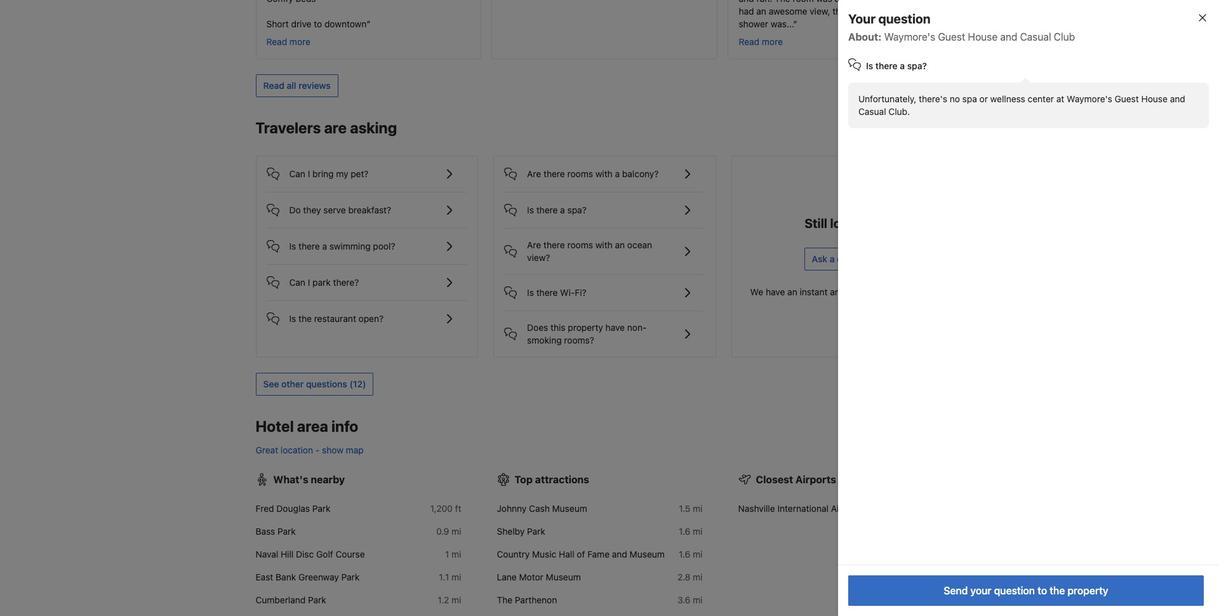 Task type: describe. For each thing, give the bounding box(es) containing it.
motor
[[519, 572, 544, 583]]

availability
[[903, 123, 947, 134]]

hill
[[281, 549, 294, 560]]

can for can i park there?
[[289, 277, 306, 288]]

cumberland
[[256, 595, 306, 605]]

bass
[[256, 526, 275, 537]]

country music hall of fame and museum
[[497, 549, 665, 560]]

cumberland park
[[256, 595, 326, 605]]

and inside unfortunately, there's no spa or wellness center at waymore's guest house and casual club.
[[1171, 93, 1186, 104]]

looking?
[[831, 216, 881, 231]]

a down are there rooms with a balcony?
[[560, 205, 565, 215]]

mi for the parthenon
[[693, 595, 703, 605]]

1 vertical spatial museum
[[630, 549, 665, 560]]

can i park there?
[[289, 277, 359, 288]]

1.5 mi
[[679, 503, 703, 514]]

park for shelby park
[[527, 526, 546, 537]]

still
[[805, 216, 828, 231]]

swimming
[[330, 241, 371, 252]]

ask a question
[[812, 253, 874, 264]]

we have an instant answer to most questions
[[751, 287, 936, 297]]

mi for lane motor museum
[[693, 572, 703, 583]]

1 horizontal spatial questions
[[896, 287, 936, 297]]

shelby park
[[497, 526, 546, 537]]

with for an
[[596, 239, 613, 250]]

2.8 mi
[[678, 572, 703, 583]]

what's nearby
[[273, 474, 345, 485]]

1 vertical spatial an
[[788, 287, 798, 297]]

naval hill disc golf course
[[256, 549, 365, 560]]

info
[[332, 417, 358, 435]]

mi for naval hill disc golf course
[[452, 549, 462, 560]]

international
[[778, 503, 829, 514]]

waymore's inside unfortunately, there's no spa or wellness center at waymore's guest house and casual club.
[[1067, 93, 1113, 104]]

spa
[[963, 93, 978, 104]]

1 " from the left
[[367, 18, 371, 29]]

there for are there rooms with an ocean view? button
[[544, 239, 565, 250]]

top attractions
[[515, 474, 589, 485]]

is for is the restaurant open? button
[[289, 313, 296, 324]]

with for a
[[596, 168, 613, 179]]

question for ask a question
[[837, 253, 874, 264]]

smoking
[[527, 335, 562, 346]]

2.8
[[678, 572, 691, 583]]

see other questions (12)
[[263, 379, 366, 389]]

pool?
[[373, 241, 395, 252]]

east bank greenway park
[[256, 572, 360, 583]]

naval
[[256, 549, 278, 560]]

airports
[[796, 474, 837, 485]]

3.6 mi
[[678, 595, 703, 605]]

mi for east bank greenway park
[[452, 572, 462, 583]]

can i bring my pet?
[[289, 168, 369, 179]]

nashville international airport
[[739, 503, 860, 514]]

are there rooms with an ocean view? button
[[505, 229, 706, 264]]

other
[[281, 379, 304, 389]]

read all reviews
[[263, 80, 331, 91]]

closest airports
[[756, 474, 837, 485]]

house inside your question about: waymore's guest house and casual club
[[968, 31, 998, 43]]

mi for bass park
[[452, 526, 462, 537]]

is there a spa? inside your question dialog
[[867, 60, 927, 71]]

1 read more from the left
[[266, 36, 311, 47]]

2 read more button from the left
[[739, 36, 783, 48]]

2 " from the left
[[794, 18, 798, 29]]

i for park
[[308, 277, 310, 288]]

see availability button
[[877, 118, 955, 140]]

read for read all reviews button on the left of page
[[263, 80, 285, 91]]

3.6
[[678, 595, 691, 605]]

see for see availability
[[884, 123, 900, 134]]

all
[[287, 80, 296, 91]]

property inside does this property have non- smoking rooms?
[[568, 322, 603, 333]]

question for send your question to the property
[[995, 585, 1036, 597]]

unfortunately,
[[859, 93, 917, 104]]

have inside does this property have non- smoking rooms?
[[606, 322, 625, 333]]

at
[[1057, 93, 1065, 104]]

does this property have non- smoking rooms? button
[[505, 311, 706, 347]]

are there rooms with a balcony? button
[[505, 156, 706, 182]]

travelers are asking
[[256, 119, 397, 137]]

view?
[[527, 252, 550, 263]]

read for second 'read more' button from the right
[[266, 36, 287, 47]]

there inside your question dialog
[[876, 60, 898, 71]]

pet?
[[351, 168, 369, 179]]

do they serve breakfast?
[[289, 205, 391, 215]]

course
[[336, 549, 365, 560]]

most
[[873, 287, 893, 297]]

about:
[[849, 31, 882, 43]]

are
[[324, 119, 347, 137]]

0.9
[[436, 526, 449, 537]]

the inside button
[[299, 313, 312, 324]]

rooms for an
[[568, 239, 593, 250]]

park for cumberland park
[[308, 595, 326, 605]]

is there wi-fi? button
[[505, 275, 706, 300]]

park down course
[[342, 572, 360, 583]]

rooms for a
[[568, 168, 593, 179]]

breakfast?
[[348, 205, 391, 215]]

is for is there a swimming pool? button
[[289, 241, 296, 252]]

do
[[289, 205, 301, 215]]

bank
[[276, 572, 296, 583]]

do they serve breakfast? button
[[266, 192, 468, 218]]

are for are there rooms with a balcony?
[[527, 168, 541, 179]]

hotel
[[256, 417, 294, 435]]

questions inside button
[[306, 379, 347, 389]]

asking
[[350, 119, 397, 137]]

greenway
[[299, 572, 339, 583]]

serve
[[324, 205, 346, 215]]

guest inside your question about: waymore's guest house and casual club
[[939, 31, 966, 43]]

center
[[1028, 93, 1055, 104]]

rooms?
[[564, 335, 595, 346]]

see other questions (12) button
[[256, 373, 374, 396]]

the
[[497, 595, 513, 605]]

send your question to the property button
[[849, 576, 1204, 606]]

can i bring my pet? button
[[266, 156, 468, 182]]

house inside unfortunately, there's no spa or wellness center at waymore's guest house and casual club.
[[1142, 93, 1168, 104]]

a left swimming
[[322, 241, 327, 252]]

my
[[336, 168, 348, 179]]

and inside your question about: waymore's guest house and casual club
[[1001, 31, 1018, 43]]

is there a spa? inside is there a spa? button
[[527, 205, 587, 215]]

they
[[303, 205, 321, 215]]

your
[[971, 585, 992, 597]]

club.
[[889, 106, 910, 117]]

fi?
[[575, 287, 587, 298]]

travelers
[[256, 119, 321, 137]]

answer
[[830, 287, 860, 297]]



Task type: locate. For each thing, give the bounding box(es) containing it.
park
[[313, 277, 331, 288]]

1 horizontal spatial an
[[788, 287, 798, 297]]

i inside 'button'
[[308, 168, 310, 179]]

read more
[[266, 36, 311, 47], [739, 36, 783, 47]]

1 horizontal spatial read more button
[[739, 36, 783, 48]]

1 vertical spatial spa?
[[568, 205, 587, 215]]

museum for johnny cash museum
[[552, 503, 587, 514]]

with
[[596, 168, 613, 179], [596, 239, 613, 250]]

2 1.6 mi from the top
[[679, 549, 703, 560]]

1 vertical spatial and
[[1171, 93, 1186, 104]]

2 can from the top
[[289, 277, 306, 288]]

are inside the are there rooms with an ocean view?
[[527, 239, 541, 250]]

1 rooms from the top
[[568, 168, 593, 179]]

to inside button
[[1038, 585, 1048, 597]]

1 horizontal spatial is there a spa?
[[867, 60, 927, 71]]

museum for lane motor museum
[[546, 572, 581, 583]]

0 vertical spatial is there a spa?
[[867, 60, 927, 71]]

there inside is there a swimming pool? button
[[299, 241, 320, 252]]

(12)
[[350, 379, 366, 389]]

are there rooms with a balcony?
[[527, 168, 659, 179]]

0 horizontal spatial question
[[837, 253, 874, 264]]

there?
[[333, 277, 359, 288]]

read all reviews button
[[256, 74, 338, 97]]

museum right fame
[[630, 549, 665, 560]]

0 vertical spatial 1.6
[[679, 526, 691, 537]]

bring
[[313, 168, 334, 179]]

with inside the are there rooms with an ocean view?
[[596, 239, 613, 250]]

i left bring at the top
[[308, 168, 310, 179]]

is there a spa? up unfortunately,
[[867, 60, 927, 71]]

there inside is there a spa? button
[[537, 205, 558, 215]]

0 horizontal spatial have
[[606, 322, 625, 333]]

balcony?
[[623, 168, 659, 179]]

0 vertical spatial to
[[862, 287, 870, 297]]

mi right 0.9 in the left of the page
[[452, 526, 462, 537]]

1.6 down 1.5
[[679, 526, 691, 537]]

1.6 for country music hall of fame and museum
[[679, 549, 691, 560]]

can inside 'button'
[[289, 168, 306, 179]]

to right your
[[1038, 585, 1048, 597]]

can left park
[[289, 277, 306, 288]]

rooms
[[568, 168, 593, 179], [568, 239, 593, 250]]

is there a spa? up view?
[[527, 205, 587, 215]]

0 vertical spatial museum
[[552, 503, 587, 514]]

0 vertical spatial house
[[968, 31, 998, 43]]

send
[[944, 585, 968, 597]]

spa? inside button
[[568, 205, 587, 215]]

wellness
[[991, 93, 1026, 104]]

2 read more from the left
[[739, 36, 783, 47]]

1 horizontal spatial to
[[1038, 585, 1048, 597]]

1 horizontal spatial waymore's
[[1067, 93, 1113, 104]]

0 vertical spatial guest
[[939, 31, 966, 43]]

1 horizontal spatial house
[[1142, 93, 1168, 104]]

1.6 mi for country music hall of fame and museum
[[679, 549, 703, 560]]

an left ocean
[[615, 239, 625, 250]]

this
[[551, 322, 566, 333]]

is there a spa?
[[867, 60, 927, 71], [527, 205, 587, 215]]

is for is there a spa? button
[[527, 205, 534, 215]]

1 vertical spatial is there a spa?
[[527, 205, 587, 215]]

1 read more button from the left
[[266, 36, 311, 48]]

0 horizontal spatial "
[[367, 18, 371, 29]]

1 vertical spatial property
[[1068, 585, 1109, 597]]

2 vertical spatial and
[[612, 549, 628, 560]]

is up view?
[[527, 205, 534, 215]]

0 vertical spatial see
[[884, 123, 900, 134]]

1
[[445, 549, 449, 560]]

fred
[[256, 503, 274, 514]]

1 more from the left
[[290, 36, 311, 47]]

1,200
[[430, 503, 453, 514]]

waymore's right the at on the top
[[1067, 93, 1113, 104]]

2 vertical spatial museum
[[546, 572, 581, 583]]

no
[[950, 93, 960, 104]]

mi for johnny cash museum
[[693, 503, 703, 514]]

guest
[[939, 31, 966, 43], [1115, 93, 1140, 104]]

0 vertical spatial are
[[527, 168, 541, 179]]

1 vertical spatial can
[[289, 277, 306, 288]]

a inside your question dialog
[[900, 60, 905, 71]]

1 i from the top
[[308, 168, 310, 179]]

mi right 1.2
[[452, 595, 462, 605]]

1 vertical spatial 1.6 mi
[[679, 549, 703, 560]]

0 vertical spatial questions
[[896, 287, 936, 297]]

park down greenway
[[308, 595, 326, 605]]

rooms up is there a spa? button
[[568, 168, 593, 179]]

there for is there a spa? button
[[537, 205, 558, 215]]

i
[[308, 168, 310, 179], [308, 277, 310, 288]]

1 horizontal spatial see
[[884, 123, 900, 134]]

2 rooms from the top
[[568, 239, 593, 250]]

mi right 1
[[452, 549, 462, 560]]

1 vertical spatial casual
[[859, 106, 887, 117]]

0 horizontal spatial read more
[[266, 36, 311, 47]]

0 horizontal spatial waymore's
[[885, 31, 936, 43]]

see
[[884, 123, 900, 134], [263, 379, 279, 389]]

1 vertical spatial waymore's
[[1067, 93, 1113, 104]]

i for bring
[[308, 168, 310, 179]]

mi right 1.1
[[452, 572, 462, 583]]

1 vertical spatial to
[[1038, 585, 1048, 597]]

1 horizontal spatial more
[[762, 36, 783, 47]]

waymore's
[[885, 31, 936, 43], [1067, 93, 1113, 104]]

an inside the are there rooms with an ocean view?
[[615, 239, 625, 250]]

0 horizontal spatial is there a spa?
[[527, 205, 587, 215]]

park for bass park
[[278, 526, 296, 537]]

are there rooms with an ocean view?
[[527, 239, 653, 263]]

2 1.6 from the top
[[679, 549, 691, 560]]

an left instant
[[788, 287, 798, 297]]

parthenon
[[515, 595, 557, 605]]

"
[[367, 18, 371, 29], [794, 18, 798, 29]]

museum down "hall"
[[546, 572, 581, 583]]

1 horizontal spatial have
[[766, 287, 785, 297]]

rooms down is there a spa? button
[[568, 239, 593, 250]]

read for second 'read more' button from the left
[[739, 36, 760, 47]]

club
[[1054, 31, 1076, 43]]

see inside see other questions (12) button
[[263, 379, 279, 389]]

0 horizontal spatial spa?
[[568, 205, 587, 215]]

waymore's inside your question about: waymore's guest house and casual club
[[885, 31, 936, 43]]

see for see other questions (12)
[[263, 379, 279, 389]]

hotel area info
[[256, 417, 358, 435]]

1.6 mi down 1.5 mi
[[679, 526, 703, 537]]

0 vertical spatial rooms
[[568, 168, 593, 179]]

the inside button
[[1050, 585, 1066, 597]]

to
[[862, 287, 870, 297], [1038, 585, 1048, 597]]

closest
[[756, 474, 794, 485]]

0 horizontal spatial read more button
[[266, 36, 311, 48]]

1 vertical spatial questions
[[306, 379, 347, 389]]

fame
[[588, 549, 610, 560]]

0 vertical spatial can
[[289, 168, 306, 179]]

0 vertical spatial question
[[879, 11, 931, 26]]

1.6 up 2.8
[[679, 549, 691, 560]]

the parthenon
[[497, 595, 557, 605]]

2 horizontal spatial question
[[995, 585, 1036, 597]]

there for is there wi-fi? button
[[537, 287, 558, 298]]

mi right 3.6
[[693, 595, 703, 605]]

bass park
[[256, 526, 296, 537]]

0 vertical spatial casual
[[1021, 31, 1052, 43]]

1 1.6 from the top
[[679, 526, 691, 537]]

guest inside unfortunately, there's no spa or wellness center at waymore's guest house and casual club.
[[1115, 93, 1140, 104]]

1 vertical spatial see
[[263, 379, 279, 389]]

1 with from the top
[[596, 168, 613, 179]]

nearby
[[311, 474, 345, 485]]

does this property have non- smoking rooms?
[[527, 322, 647, 346]]

1 vertical spatial the
[[1050, 585, 1066, 597]]

museum
[[552, 503, 587, 514], [630, 549, 665, 560], [546, 572, 581, 583]]

a up unfortunately,
[[900, 60, 905, 71]]

0 vertical spatial an
[[615, 239, 625, 250]]

1 vertical spatial guest
[[1115, 93, 1140, 104]]

is the restaurant open?
[[289, 313, 384, 324]]

spa?
[[908, 60, 927, 71], [568, 205, 587, 215]]

1 vertical spatial i
[[308, 277, 310, 288]]

see availability
[[884, 123, 947, 134]]

to left most at the top right of the page
[[862, 287, 870, 297]]

property inside your question dialog
[[1068, 585, 1109, 597]]

0 vertical spatial with
[[596, 168, 613, 179]]

0 horizontal spatial house
[[968, 31, 998, 43]]

mi right 1.5
[[693, 503, 703, 514]]

attractions
[[535, 474, 589, 485]]

is there wi-fi?
[[527, 287, 587, 298]]

can left bring at the top
[[289, 168, 306, 179]]

your
[[849, 11, 876, 26]]

1 vertical spatial rooms
[[568, 239, 593, 250]]

1 horizontal spatial read more
[[739, 36, 783, 47]]

0 vertical spatial 1.6 mi
[[679, 526, 703, 537]]

0 horizontal spatial an
[[615, 239, 625, 250]]

lane motor museum
[[497, 572, 581, 583]]

0 vertical spatial i
[[308, 168, 310, 179]]

park right bass
[[278, 526, 296, 537]]

is for is there wi-fi? button
[[527, 287, 534, 298]]

casual
[[1021, 31, 1052, 43], [859, 106, 887, 117]]

is the restaurant open? button
[[266, 301, 468, 327]]

is left restaurant
[[289, 313, 296, 324]]

1 horizontal spatial casual
[[1021, 31, 1052, 43]]

ask a question button
[[805, 248, 882, 271]]

1 vertical spatial question
[[837, 253, 874, 264]]

questions right most at the top right of the page
[[896, 287, 936, 297]]

we
[[751, 287, 764, 297]]

0 horizontal spatial questions
[[306, 379, 347, 389]]

johnny cash museum
[[497, 503, 587, 514]]

is up does
[[527, 287, 534, 298]]

0 horizontal spatial more
[[290, 36, 311, 47]]

0 vertical spatial waymore's
[[885, 31, 936, 43]]

see down club.
[[884, 123, 900, 134]]

i left park
[[308, 277, 310, 288]]

1 can from the top
[[289, 168, 306, 179]]

1.6 mi up 2.8 mi
[[679, 549, 703, 560]]

your question dialog
[[818, 0, 1220, 616]]

can inside button
[[289, 277, 306, 288]]

0 horizontal spatial casual
[[859, 106, 887, 117]]

casual inside unfortunately, there's no spa or wellness center at waymore's guest house and casual club.
[[859, 106, 887, 117]]

mi down 1.5 mi
[[693, 526, 703, 537]]

1.1
[[439, 572, 449, 583]]

park down the 'cash'
[[527, 526, 546, 537]]

mi for cumberland park
[[452, 595, 462, 605]]

0 horizontal spatial to
[[862, 287, 870, 297]]

0 vertical spatial have
[[766, 287, 785, 297]]

there
[[876, 60, 898, 71], [544, 168, 565, 179], [537, 205, 558, 215], [544, 239, 565, 250], [299, 241, 320, 252], [537, 287, 558, 298]]

mi up 2.8 mi
[[693, 549, 703, 560]]

1.2
[[438, 595, 449, 605]]

spa? down are there rooms with a balcony?
[[568, 205, 587, 215]]

1 vertical spatial are
[[527, 239, 541, 250]]

unfortunately, there's no spa or wellness center at waymore's guest house and casual club.
[[859, 93, 1188, 117]]

ask
[[812, 253, 828, 264]]

can i park there? button
[[266, 265, 468, 290]]

questions left (12)
[[306, 379, 347, 389]]

have right we
[[766, 287, 785, 297]]

0 horizontal spatial see
[[263, 379, 279, 389]]

1 horizontal spatial question
[[879, 11, 931, 26]]

1 1.6 mi from the top
[[679, 526, 703, 537]]

1 horizontal spatial "
[[794, 18, 798, 29]]

casual down unfortunately,
[[859, 106, 887, 117]]

1 horizontal spatial guest
[[1115, 93, 1140, 104]]

with up is there a spa? button
[[596, 168, 613, 179]]

1 vertical spatial with
[[596, 239, 613, 250]]

0 vertical spatial spa?
[[908, 60, 927, 71]]

open?
[[359, 313, 384, 324]]

is there a swimming pool? button
[[266, 229, 468, 254]]

fred douglas park
[[256, 503, 331, 514]]

1 vertical spatial have
[[606, 322, 625, 333]]

1 horizontal spatial spa?
[[908, 60, 927, 71]]

waymore's right about:
[[885, 31, 936, 43]]

is down about:
[[867, 60, 874, 71]]

can
[[289, 168, 306, 179], [289, 277, 306, 288]]

museum down attractions
[[552, 503, 587, 514]]

1.2 mi
[[438, 595, 462, 605]]

1.5
[[679, 503, 691, 514]]

1 horizontal spatial the
[[1050, 585, 1066, 597]]

there inside are there rooms with a balcony? button
[[544, 168, 565, 179]]

property
[[568, 322, 603, 333], [1068, 585, 1109, 597]]

country
[[497, 549, 530, 560]]

0 vertical spatial the
[[299, 313, 312, 324]]

1 vertical spatial house
[[1142, 93, 1168, 104]]

there's
[[919, 93, 948, 104]]

mi right 2.8
[[693, 572, 703, 583]]

with left ocean
[[596, 239, 613, 250]]

2 i from the top
[[308, 277, 310, 288]]

1.6 for shelby park
[[679, 526, 691, 537]]

1 horizontal spatial property
[[1068, 585, 1109, 597]]

question inside your question about: waymore's guest house and casual club
[[879, 11, 931, 26]]

are for are there rooms with an ocean view?
[[527, 239, 541, 250]]

and
[[1001, 31, 1018, 43], [1171, 93, 1186, 104], [612, 549, 628, 560]]

1 vertical spatial 1.6
[[679, 549, 691, 560]]

is down do at top left
[[289, 241, 296, 252]]

your question about: waymore's guest house and casual club
[[849, 11, 1076, 43]]

have
[[766, 287, 785, 297], [606, 322, 625, 333]]

casual inside your question about: waymore's guest house and casual club
[[1021, 31, 1052, 43]]

there inside the are there rooms with an ocean view?
[[544, 239, 565, 250]]

music
[[532, 549, 557, 560]]

is inside button
[[289, 313, 296, 324]]

ft
[[455, 503, 462, 514]]

spa? up there's
[[908, 60, 927, 71]]

i inside button
[[308, 277, 310, 288]]

2 more from the left
[[762, 36, 783, 47]]

2 horizontal spatial and
[[1171, 93, 1186, 104]]

2 are from the top
[[527, 239, 541, 250]]

casual left club
[[1021, 31, 1052, 43]]

1 mi
[[445, 549, 462, 560]]

more
[[290, 36, 311, 47], [762, 36, 783, 47]]

see left other
[[263, 379, 279, 389]]

a left balcony?
[[615, 168, 620, 179]]

is inside your question dialog
[[867, 60, 874, 71]]

rooms inside the are there rooms with an ocean view?
[[568, 239, 593, 250]]

1 are from the top
[[527, 168, 541, 179]]

0 horizontal spatial the
[[299, 313, 312, 324]]

park right douglas
[[312, 503, 331, 514]]

1.6 mi for shelby park
[[679, 526, 703, 537]]

0 horizontal spatial property
[[568, 322, 603, 333]]

an
[[615, 239, 625, 250], [788, 287, 798, 297]]

0 horizontal spatial guest
[[939, 31, 966, 43]]

read more button
[[266, 36, 311, 48], [739, 36, 783, 48]]

0 horizontal spatial and
[[612, 549, 628, 560]]

there inside is there wi-fi? button
[[537, 287, 558, 298]]

is there a swimming pool?
[[289, 241, 395, 252]]

0 vertical spatial and
[[1001, 31, 1018, 43]]

instant
[[800, 287, 828, 297]]

have left non-
[[606, 322, 625, 333]]

what's
[[273, 474, 308, 485]]

see inside see availability button
[[884, 123, 900, 134]]

golf
[[316, 549, 333, 560]]

0 vertical spatial property
[[568, 322, 603, 333]]

mi for shelby park
[[693, 526, 703, 537]]

2 vertical spatial question
[[995, 585, 1036, 597]]

2 with from the top
[[596, 239, 613, 250]]

a right ask
[[830, 253, 835, 264]]

spa? inside your question dialog
[[908, 60, 927, 71]]

can for can i bring my pet?
[[289, 168, 306, 179]]

1 horizontal spatial and
[[1001, 31, 1018, 43]]

park
[[312, 503, 331, 514], [278, 526, 296, 537], [527, 526, 546, 537], [342, 572, 360, 583], [308, 595, 326, 605]]

mi for country music hall of fame and museum
[[693, 549, 703, 560]]

there for is there a swimming pool? button
[[299, 241, 320, 252]]

there for are there rooms with a balcony? button
[[544, 168, 565, 179]]



Task type: vqa. For each thing, say whether or not it's contained in the screenshot.
a within "button"
yes



